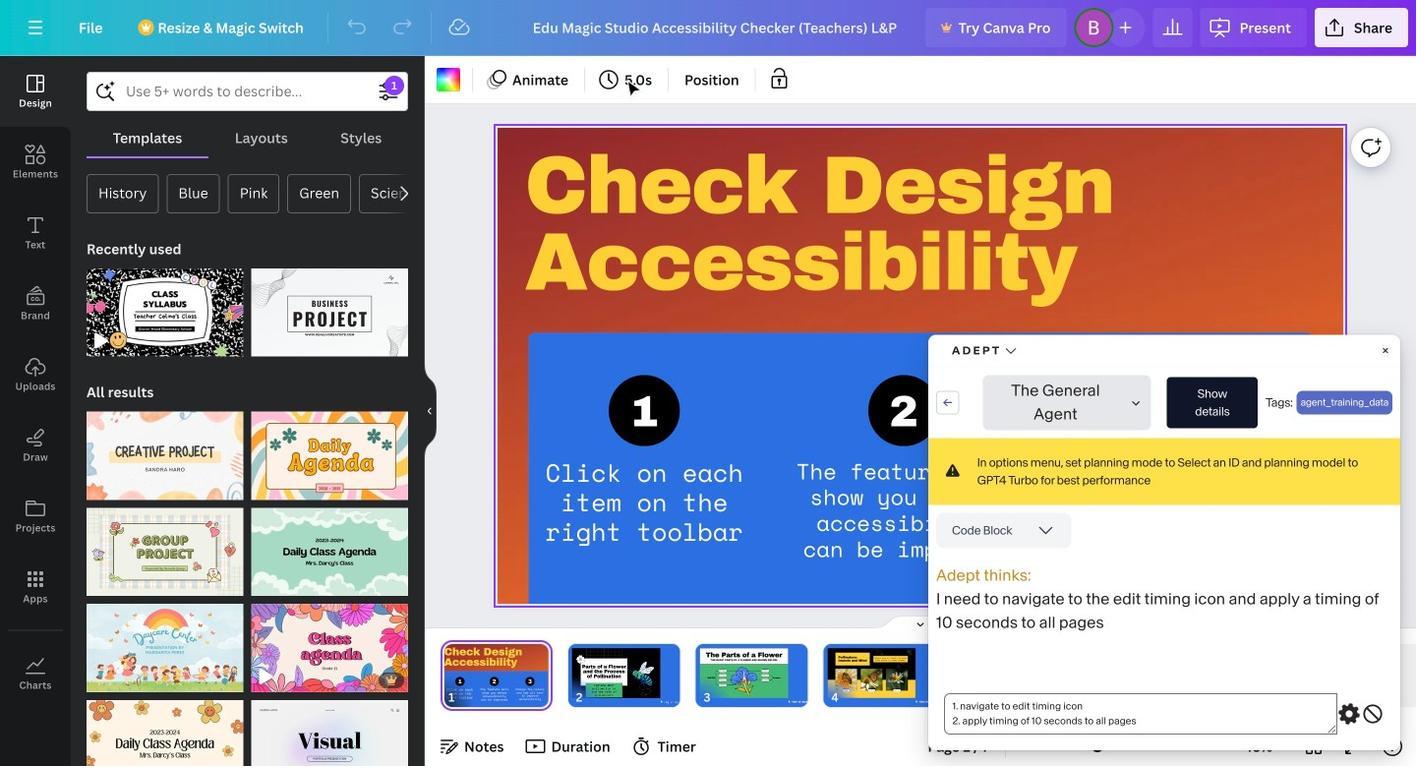 Task type: vqa. For each thing, say whether or not it's contained in the screenshot.
Hide pages image
yes



Task type: locate. For each thing, give the bounding box(es) containing it.
orange and yellow retro flower power daily class agenda template group
[[87, 688, 243, 766]]

Page title text field
[[463, 688, 471, 707]]

page 1 image
[[441, 644, 553, 707]]

green colorful cute aesthetic group project presentation group
[[87, 496, 243, 596]]

Zoom button
[[1227, 731, 1291, 762]]

colorful floral illustrative class agenda presentation group
[[251, 592, 408, 692]]



Task type: describe. For each thing, give the bounding box(es) containing it.
hide pages image
[[874, 615, 968, 631]]

orange groovy retro daily agenda presentation group
[[251, 400, 408, 500]]

colorful scrapbook nostalgia class syllabus blank education presentation group
[[87, 257, 243, 357]]

hide image
[[424, 364, 437, 458]]

no colour image
[[437, 68, 460, 91]]

canva assistant image
[[1360, 571, 1383, 594]]

Design title text field
[[517, 8, 918, 47]]

grey minimalist business project presentation group
[[251, 257, 408, 357]]

colorful watercolor creative project presentation group
[[87, 400, 243, 500]]

side panel tab list
[[0, 56, 71, 709]]

multicolor clouds daily class agenda template group
[[251, 496, 408, 596]]

blue green colorful daycare center presentation group
[[87, 592, 243, 692]]

main menu bar
[[0, 0, 1417, 56]]

Use 5+ words to describe... search field
[[126, 73, 369, 110]]

gradient minimal portfolio proposal presentation group
[[251, 688, 408, 766]]



